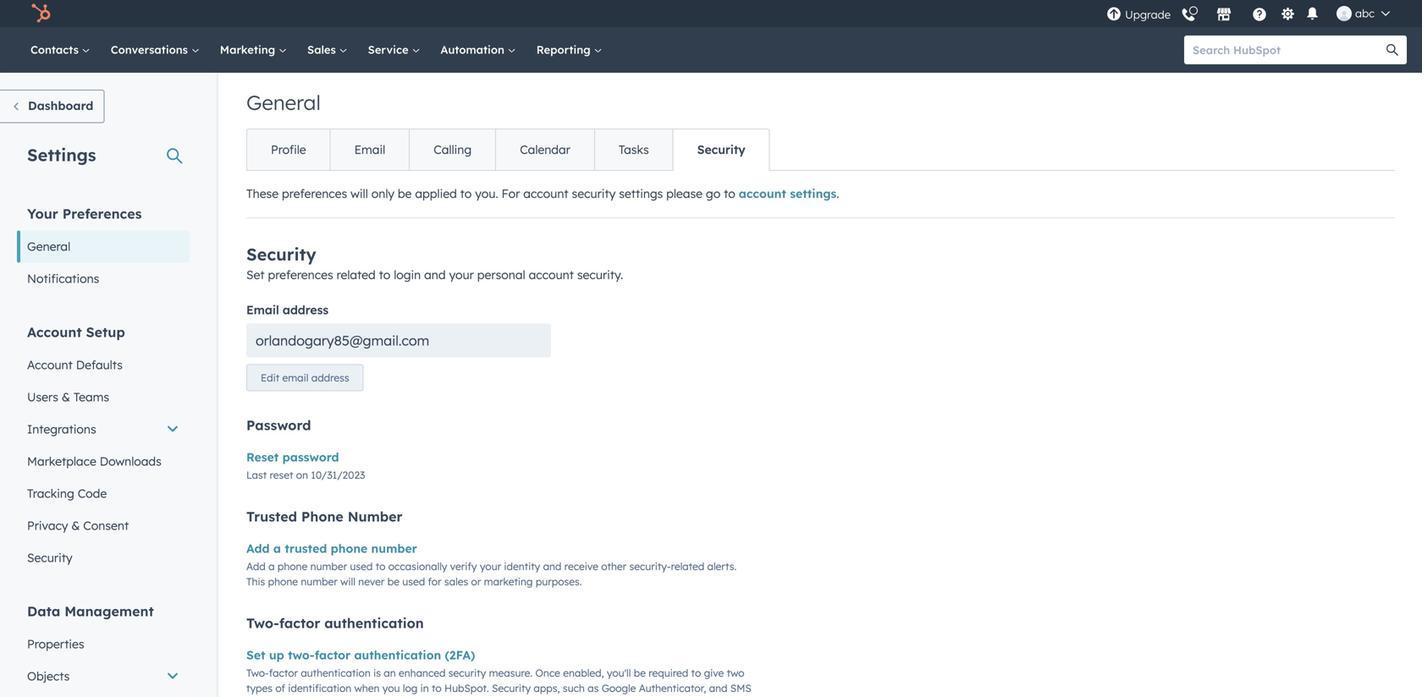 Task type: vqa. For each thing, say whether or not it's contained in the screenshot.
James Peterson image
no



Task type: describe. For each thing, give the bounding box(es) containing it.
marketplaces button
[[1207, 0, 1242, 27]]

be inside add a trusted phone number add a phone number used to occasionally verify your identity and receive other security-related alerts. this phone number will never be used for sales or marketing purposes.
[[388, 576, 400, 588]]

users
[[27, 390, 58, 405]]

reset
[[246, 450, 279, 465]]

marketplace downloads link
[[17, 446, 190, 478]]

security inside account setup element
[[27, 551, 73, 566]]

gary orlando image
[[1337, 6, 1353, 21]]

notifications
[[27, 271, 99, 286]]

settings
[[27, 144, 96, 166]]

0 horizontal spatial used
[[350, 561, 373, 573]]

set up two-factor authentication (2fa) two-factor authentication is an enhanced security measure. once enabled, you'll be required to give two types of identification when you log in to hubspot. security apps, such as google authenticator, and sms text message are supported.
[[246, 648, 752, 698]]

identity
[[504, 561, 541, 573]]

please
[[667, 186, 703, 201]]

abc button
[[1327, 0, 1401, 27]]

account for these
[[524, 186, 569, 201]]

supported.
[[332, 698, 384, 698]]

to left you.
[[460, 186, 472, 201]]

0 vertical spatial a
[[273, 541, 281, 556]]

your preferences element
[[17, 205, 190, 295]]

marketplace
[[27, 454, 96, 469]]

privacy & consent link
[[17, 510, 190, 542]]

properties link
[[17, 629, 190, 661]]

preferences
[[62, 205, 142, 222]]

0 vertical spatial number
[[371, 541, 417, 556]]

1 vertical spatial a
[[269, 561, 275, 573]]

(2fa)
[[445, 648, 475, 663]]

to inside security set preferences related to login and your personal account security.
[[379, 268, 391, 282]]

general inside your preferences element
[[27, 239, 70, 254]]

account for security
[[529, 268, 574, 282]]

trusted
[[246, 508, 297, 525]]

0 vertical spatial address
[[283, 303, 329, 317]]

& for privacy
[[71, 519, 80, 534]]

help button
[[1246, 4, 1275, 23]]

to inside add a trusted phone number add a phone number used to occasionally verify your identity and receive other security-related alerts. this phone number will never be used for sales or marketing purposes.
[[376, 561, 386, 573]]

preferences inside security set preferences related to login and your personal account security.
[[268, 268, 333, 282]]

related inside security set preferences related to login and your personal account security.
[[337, 268, 376, 282]]

contacts link
[[20, 27, 101, 73]]

email link
[[330, 130, 409, 170]]

enabled,
[[563, 667, 604, 680]]

conversations link
[[101, 27, 210, 73]]

you
[[383, 682, 400, 695]]

on
[[296, 469, 308, 482]]

menu containing abc
[[1105, 0, 1403, 27]]

help image
[[1253, 8, 1268, 23]]

in
[[421, 682, 429, 695]]

password
[[283, 450, 339, 465]]

measure.
[[489, 667, 533, 680]]

& for users
[[62, 390, 70, 405]]

edit email address button
[[246, 364, 364, 392]]

tasks link
[[594, 130, 673, 170]]

phone
[[301, 508, 344, 525]]

message
[[268, 698, 311, 698]]

objects button
[[17, 661, 190, 693]]

an
[[384, 667, 396, 680]]

navigation containing profile
[[246, 129, 770, 171]]

abc
[[1356, 6, 1375, 20]]

number
[[348, 508, 403, 525]]

reporting
[[537, 43, 594, 57]]

Search HubSpot search field
[[1185, 36, 1392, 64]]

teams
[[74, 390, 109, 405]]

reset password button
[[246, 447, 339, 468]]

security.
[[577, 268, 624, 282]]

1 vertical spatial number
[[310, 561, 347, 573]]

dashboard
[[28, 98, 93, 113]]

related inside add a trusted phone number add a phone number used to occasionally verify your identity and receive other security-related alerts. this phone number will never be used for sales or marketing purposes.
[[671, 561, 705, 573]]

1 two- from the top
[[246, 615, 279, 632]]

1 horizontal spatial security link
[[673, 130, 770, 170]]

is
[[374, 667, 381, 680]]

marketplaces image
[[1217, 8, 1232, 23]]

2 vertical spatial authentication
[[301, 667, 371, 680]]

service
[[368, 43, 412, 57]]

automation
[[441, 43, 508, 57]]

1 add from the top
[[246, 541, 270, 556]]

alerts.
[[708, 561, 737, 573]]

privacy & consent
[[27, 519, 129, 534]]

upgrade image
[[1107, 7, 1122, 22]]

profile
[[271, 142, 306, 157]]

marketing link
[[210, 27, 297, 73]]

account right go
[[739, 186, 787, 201]]

set inside security set preferences related to login and your personal account security.
[[246, 268, 265, 282]]

search button
[[1379, 36, 1408, 64]]

log
[[403, 682, 418, 695]]

email for email
[[355, 142, 386, 157]]

email address
[[246, 303, 329, 317]]

0 vertical spatial general
[[246, 90, 321, 115]]

edit
[[261, 372, 280, 384]]

purposes.
[[536, 576, 582, 588]]

search image
[[1387, 44, 1399, 56]]

2 vertical spatial phone
[[268, 576, 298, 588]]

email for email address
[[246, 303, 279, 317]]

up
[[269, 648, 284, 663]]

0 vertical spatial factor
[[279, 615, 320, 632]]

sms
[[731, 682, 752, 695]]

security inside navigation
[[698, 142, 746, 157]]

integrations button
[[17, 414, 190, 446]]

users & teams link
[[17, 382, 190, 414]]

tracking code
[[27, 487, 107, 501]]

trusted
[[285, 541, 327, 556]]

account setup
[[27, 324, 125, 341]]

when
[[355, 682, 380, 695]]

authenticator,
[[639, 682, 707, 695]]

marketplace downloads
[[27, 454, 162, 469]]

email
[[282, 372, 309, 384]]

calendar
[[520, 142, 571, 157]]

of
[[276, 682, 285, 695]]

0 vertical spatial be
[[398, 186, 412, 201]]

other
[[602, 561, 627, 573]]

notifications link
[[17, 263, 190, 295]]

security inside "set up two-factor authentication (2fa) two-factor authentication is an enhanced security measure. once enabled, you'll be required to give two types of identification when you log in to hubspot. security apps, such as google authenticator, and sms text message are supported."
[[449, 667, 486, 680]]

types
[[246, 682, 273, 695]]

Email address text field
[[246, 324, 551, 358]]

account for account defaults
[[27, 358, 73, 373]]

account settings link
[[739, 186, 837, 201]]



Task type: locate. For each thing, give the bounding box(es) containing it.
2 two- from the top
[[246, 667, 269, 680]]

personal
[[477, 268, 526, 282]]

tasks
[[619, 142, 649, 157]]

0 vertical spatial and
[[424, 268, 446, 282]]

security down privacy
[[27, 551, 73, 566]]

two- inside "set up two-factor authentication (2fa) two-factor authentication is an enhanced security measure. once enabled, you'll be required to give two types of identification when you log in to hubspot. security apps, such as google authenticator, and sms text message are supported."
[[246, 667, 269, 680]]

be right you'll
[[634, 667, 646, 680]]

2 settings from the left
[[790, 186, 837, 201]]

two- up up on the left bottom
[[246, 615, 279, 632]]

your preferences
[[27, 205, 142, 222]]

1 horizontal spatial &
[[71, 519, 80, 534]]

and inside security set preferences related to login and your personal account security.
[[424, 268, 446, 282]]

0 horizontal spatial &
[[62, 390, 70, 405]]

factor down two-factor authentication
[[315, 648, 351, 663]]

0 horizontal spatial your
[[449, 268, 474, 282]]

last
[[246, 469, 267, 482]]

sales link
[[297, 27, 358, 73]]

factor up the 'of'
[[269, 667, 298, 680]]

2 vertical spatial and
[[709, 682, 728, 695]]

preferences up "email address"
[[268, 268, 333, 282]]

1 vertical spatial &
[[71, 519, 80, 534]]

management
[[65, 603, 154, 620]]

sales
[[445, 576, 469, 588]]

tracking
[[27, 487, 74, 501]]

tracking code link
[[17, 478, 190, 510]]

privacy
[[27, 519, 68, 534]]

.
[[837, 186, 840, 201]]

identification
[[288, 682, 352, 695]]

1 vertical spatial email
[[246, 303, 279, 317]]

security up hubspot.
[[449, 667, 486, 680]]

account setup element
[[17, 323, 190, 575]]

1 vertical spatial related
[[671, 561, 705, 573]]

set inside "set up two-factor authentication (2fa) two-factor authentication is an enhanced security measure. once enabled, you'll be required to give two types of identification when you log in to hubspot. security apps, such as google authenticator, and sms text message are supported."
[[246, 648, 266, 663]]

0 vertical spatial &
[[62, 390, 70, 405]]

general down your
[[27, 239, 70, 254]]

2 vertical spatial be
[[634, 667, 646, 680]]

2 add from the top
[[246, 561, 266, 573]]

and inside "set up two-factor authentication (2fa) two-factor authentication is an enhanced security measure. once enabled, you'll be required to give two types of identification when you log in to hubspot. security apps, such as google authenticator, and sms text message are supported."
[[709, 682, 728, 695]]

email up only
[[355, 142, 386, 157]]

notifications button
[[1303, 5, 1324, 22]]

as
[[588, 682, 599, 695]]

0 vertical spatial preferences
[[282, 186, 347, 201]]

0 vertical spatial related
[[337, 268, 376, 282]]

properties
[[27, 637, 84, 652]]

your
[[449, 268, 474, 282], [480, 561, 501, 573]]

0 horizontal spatial and
[[424, 268, 446, 282]]

1 horizontal spatial email
[[355, 142, 386, 157]]

address up edit email address button
[[283, 303, 329, 317]]

reporting link
[[527, 27, 613, 73]]

set
[[246, 268, 265, 282], [246, 648, 266, 663]]

1 vertical spatial factor
[[315, 648, 351, 663]]

1 horizontal spatial and
[[543, 561, 562, 573]]

password
[[246, 417, 311, 434]]

enhanced
[[399, 667, 446, 680]]

security down measure.
[[492, 682, 531, 695]]

to left give
[[692, 667, 701, 680]]

two- up types
[[246, 667, 269, 680]]

integrations
[[27, 422, 96, 437]]

used down occasionally
[[402, 576, 425, 588]]

factor up two-
[[279, 615, 320, 632]]

phone right this
[[268, 576, 298, 588]]

1 set from the top
[[246, 268, 265, 282]]

add a trusted phone number button
[[246, 539, 417, 559]]

authentication
[[325, 615, 424, 632], [354, 648, 441, 663], [301, 667, 371, 680]]

marketing
[[484, 576, 533, 588]]

0 vertical spatial your
[[449, 268, 474, 282]]

or
[[471, 576, 481, 588]]

your
[[27, 205, 58, 222]]

to right go
[[724, 186, 736, 201]]

security up go
[[698, 142, 746, 157]]

0 vertical spatial two-
[[246, 615, 279, 632]]

1 vertical spatial authentication
[[354, 648, 441, 663]]

account left security.
[[529, 268, 574, 282]]

calling
[[434, 142, 472, 157]]

and down give
[[709, 682, 728, 695]]

1 vertical spatial add
[[246, 561, 266, 573]]

account for account setup
[[27, 324, 82, 341]]

security
[[698, 142, 746, 157], [246, 244, 316, 265], [27, 551, 73, 566], [492, 682, 531, 695]]

and
[[424, 268, 446, 282], [543, 561, 562, 573], [709, 682, 728, 695]]

such
[[563, 682, 585, 695]]

reset
[[270, 469, 293, 482]]

1 vertical spatial account
[[27, 358, 73, 373]]

to
[[460, 186, 472, 201], [724, 186, 736, 201], [379, 268, 391, 282], [376, 561, 386, 573], [692, 667, 701, 680], [432, 682, 442, 695]]

phone down trusted
[[278, 561, 308, 573]]

account inside security set preferences related to login and your personal account security.
[[529, 268, 574, 282]]

apps,
[[534, 682, 560, 695]]

will inside add a trusted phone number add a phone number used to occasionally verify your identity and receive other security-related alerts. this phone number will never be used for sales or marketing purposes.
[[341, 576, 356, 588]]

to right in
[[432, 682, 442, 695]]

be right never
[[388, 576, 400, 588]]

text
[[246, 698, 265, 698]]

will left only
[[351, 186, 368, 201]]

phone up never
[[331, 541, 368, 556]]

hubspot.
[[445, 682, 489, 695]]

data
[[27, 603, 60, 620]]

2 account from the top
[[27, 358, 73, 373]]

0 vertical spatial phone
[[331, 541, 368, 556]]

you.
[[475, 186, 499, 201]]

address inside button
[[311, 372, 349, 384]]

your left personal
[[449, 268, 474, 282]]

1 vertical spatial security link
[[17, 542, 190, 575]]

0 horizontal spatial related
[[337, 268, 376, 282]]

your inside add a trusted phone number add a phone number used to occasionally verify your identity and receive other security-related alerts. this phone number will never be used for sales or marketing purposes.
[[480, 561, 501, 573]]

give
[[704, 667, 724, 680]]

related left alerts.
[[671, 561, 705, 573]]

to left login
[[379, 268, 391, 282]]

&
[[62, 390, 70, 405], [71, 519, 80, 534]]

downloads
[[100, 454, 162, 469]]

set left up on the left bottom
[[246, 648, 266, 663]]

1 horizontal spatial settings
[[790, 186, 837, 201]]

1 vertical spatial address
[[311, 372, 349, 384]]

1 horizontal spatial security
[[572, 186, 616, 201]]

preferences down "profile" link
[[282, 186, 347, 201]]

a left trusted
[[273, 541, 281, 556]]

2 set from the top
[[246, 648, 266, 663]]

used up never
[[350, 561, 373, 573]]

two-
[[288, 648, 315, 663]]

security up "email address"
[[246, 244, 316, 265]]

account defaults
[[27, 358, 123, 373]]

& right privacy
[[71, 519, 80, 534]]

& inside users & teams link
[[62, 390, 70, 405]]

settings
[[619, 186, 663, 201], [790, 186, 837, 201]]

go
[[706, 186, 721, 201]]

2 vertical spatial number
[[301, 576, 338, 588]]

security-
[[630, 561, 671, 573]]

related left login
[[337, 268, 376, 282]]

to up never
[[376, 561, 386, 573]]

0 vertical spatial account
[[27, 324, 82, 341]]

and inside add a trusted phone number add a phone number used to occasionally verify your identity and receive other security-related alerts. this phone number will never be used for sales or marketing purposes.
[[543, 561, 562, 573]]

0 horizontal spatial email
[[246, 303, 279, 317]]

your inside security set preferences related to login and your personal account security.
[[449, 268, 474, 282]]

security link
[[673, 130, 770, 170], [17, 542, 190, 575]]

for
[[428, 576, 442, 588]]

calling icon image
[[1182, 8, 1197, 23]]

be inside "set up two-factor authentication (2fa) two-factor authentication is an enhanced security measure. once enabled, you'll be required to give two types of identification when you log in to hubspot. security apps, such as google authenticator, and sms text message are supported."
[[634, 667, 646, 680]]

1 vertical spatial and
[[543, 561, 562, 573]]

1 horizontal spatial your
[[480, 561, 501, 573]]

account up users
[[27, 358, 73, 373]]

security inside security set preferences related to login and your personal account security.
[[246, 244, 316, 265]]

authentication up identification
[[301, 667, 371, 680]]

1 vertical spatial security
[[449, 667, 486, 680]]

and up purposes. on the left bottom of page
[[543, 561, 562, 573]]

0 vertical spatial email
[[355, 142, 386, 157]]

security inside "set up two-factor authentication (2fa) two-factor authentication is an enhanced security measure. once enabled, you'll be required to give two types of identification when you log in to hubspot. security apps, such as google authenticator, and sms text message are supported."
[[492, 682, 531, 695]]

your up or
[[480, 561, 501, 573]]

0 vertical spatial will
[[351, 186, 368, 201]]

security link up go
[[673, 130, 770, 170]]

required
[[649, 667, 689, 680]]

2 vertical spatial factor
[[269, 667, 298, 680]]

1 settings from the left
[[619, 186, 663, 201]]

settings image
[[1281, 7, 1296, 22]]

factor
[[279, 615, 320, 632], [315, 648, 351, 663], [269, 667, 298, 680]]

security link down consent
[[17, 542, 190, 575]]

you'll
[[607, 667, 631, 680]]

navigation
[[246, 129, 770, 171]]

a down trusted
[[269, 561, 275, 573]]

1 vertical spatial general
[[27, 239, 70, 254]]

trusted phone number
[[246, 508, 403, 525]]

be right only
[[398, 186, 412, 201]]

0 horizontal spatial security link
[[17, 542, 190, 575]]

notifications image
[[1306, 7, 1321, 22]]

security
[[572, 186, 616, 201], [449, 667, 486, 680]]

account defaults link
[[17, 349, 190, 382]]

& inside privacy & consent link
[[71, 519, 80, 534]]

authentication up an
[[354, 648, 441, 663]]

1 vertical spatial your
[[480, 561, 501, 573]]

0 vertical spatial add
[[246, 541, 270, 556]]

1 vertical spatial set
[[246, 648, 266, 663]]

set up "email address"
[[246, 268, 265, 282]]

dashboard link
[[0, 90, 104, 123]]

set up two-factor authentication (2fa) button
[[246, 646, 475, 666]]

conversations
[[111, 43, 191, 57]]

profile link
[[247, 130, 330, 170]]

10/31/2023
[[311, 469, 365, 482]]

menu
[[1105, 0, 1403, 27]]

& right users
[[62, 390, 70, 405]]

settings link
[[1278, 5, 1299, 22]]

0 vertical spatial set
[[246, 268, 265, 282]]

0 horizontal spatial security
[[449, 667, 486, 680]]

calling link
[[409, 130, 496, 170]]

2 horizontal spatial and
[[709, 682, 728, 695]]

marketing
[[220, 43, 279, 57]]

1 vertical spatial phone
[[278, 561, 308, 573]]

account right 'for'
[[524, 186, 569, 201]]

1 horizontal spatial related
[[671, 561, 705, 573]]

and right login
[[424, 268, 446, 282]]

google
[[602, 682, 636, 695]]

account
[[27, 324, 82, 341], [27, 358, 73, 373]]

0 horizontal spatial general
[[27, 239, 70, 254]]

1 vertical spatial will
[[341, 576, 356, 588]]

data management
[[27, 603, 154, 620]]

account up account defaults
[[27, 324, 82, 341]]

0 horizontal spatial settings
[[619, 186, 663, 201]]

email up edit
[[246, 303, 279, 317]]

applied
[[415, 186, 457, 201]]

add a trusted phone number add a phone number used to occasionally verify your identity and receive other security-related alerts. this phone number will never be used for sales or marketing purposes.
[[246, 541, 737, 588]]

1 horizontal spatial used
[[402, 576, 425, 588]]

calendar link
[[496, 130, 594, 170]]

0 vertical spatial security link
[[673, 130, 770, 170]]

address right email
[[311, 372, 349, 384]]

0 vertical spatial used
[[350, 561, 373, 573]]

security down tasks link
[[572, 186, 616, 201]]

1 vertical spatial two-
[[246, 667, 269, 680]]

1 account from the top
[[27, 324, 82, 341]]

0 vertical spatial authentication
[[325, 615, 424, 632]]

1 vertical spatial preferences
[[268, 268, 333, 282]]

setup
[[86, 324, 125, 341]]

related
[[337, 268, 376, 282], [671, 561, 705, 573]]

edit email address
[[261, 372, 349, 384]]

data management element
[[17, 603, 190, 698]]

hubspot image
[[30, 3, 51, 24]]

consent
[[83, 519, 129, 534]]

0 vertical spatial security
[[572, 186, 616, 201]]

login
[[394, 268, 421, 282]]

will left never
[[341, 576, 356, 588]]

1 horizontal spatial general
[[246, 90, 321, 115]]

1 vertical spatial be
[[388, 576, 400, 588]]

authentication up set up two-factor authentication (2fa) button
[[325, 615, 424, 632]]

1 vertical spatial used
[[402, 576, 425, 588]]

reset password last reset on 10/31/2023
[[246, 450, 365, 482]]

general up profile
[[246, 90, 321, 115]]

service link
[[358, 27, 431, 73]]



